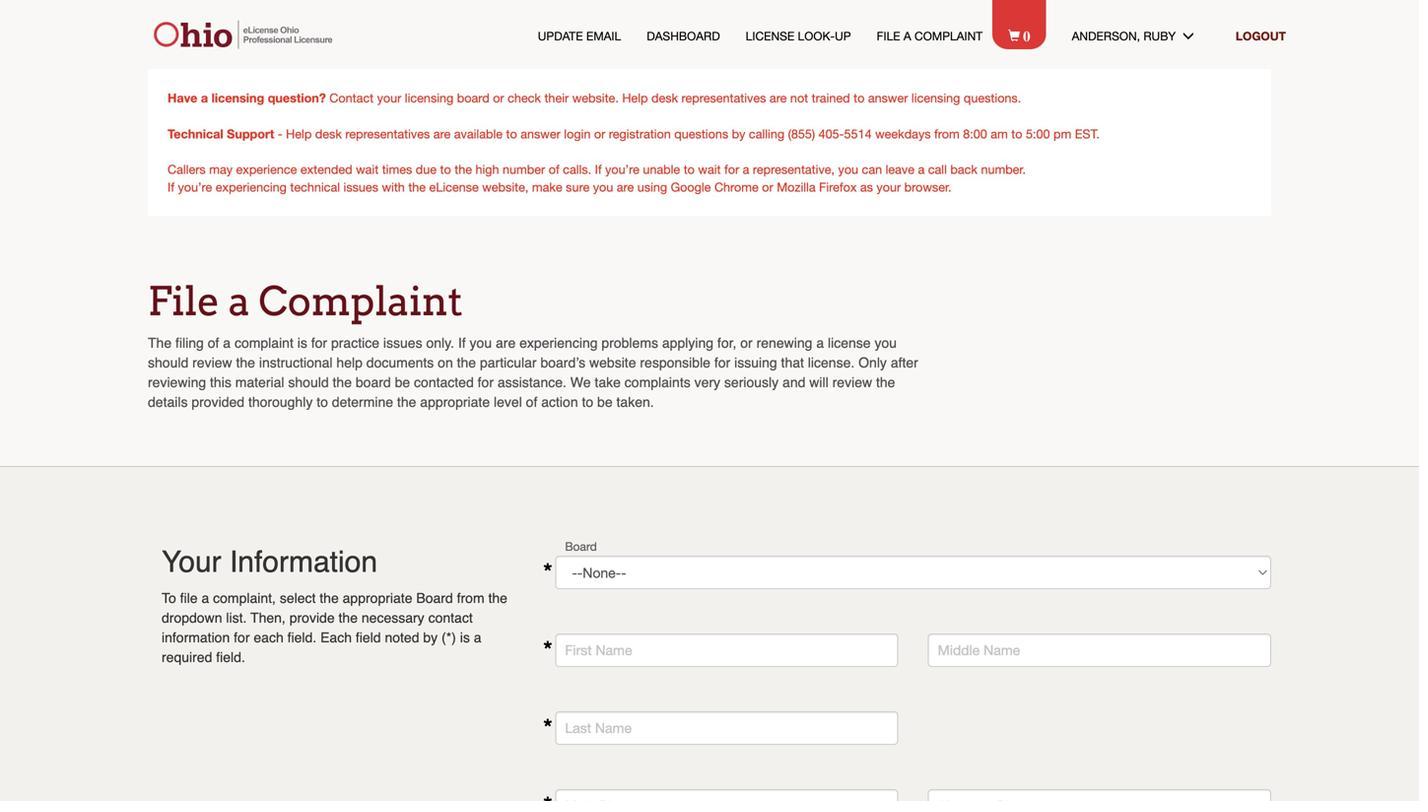 Task type: locate. For each thing, give the bounding box(es) containing it.
if right calls.
[[595, 162, 602, 177]]

you right the sure
[[593, 180, 614, 194]]

0 horizontal spatial desk
[[315, 127, 342, 141]]

1 horizontal spatial board
[[457, 91, 490, 105]]

0 horizontal spatial experiencing
[[216, 180, 287, 194]]

file
[[877, 29, 901, 43], [148, 278, 220, 325]]

1 vertical spatial experiencing
[[520, 335, 598, 351]]

licensing up due on the left of the page
[[405, 91, 454, 105]]

0 horizontal spatial from
[[457, 591, 485, 606]]

1 horizontal spatial from
[[935, 127, 960, 141]]

0 vertical spatial is
[[298, 335, 308, 351]]

answer
[[869, 91, 909, 105], [521, 127, 561, 141]]

a up chrome
[[743, 162, 750, 177]]

are inside the technical support - help desk representatives are available to answer login or registration questions by calling (855) 405-5514 weekdays from 8:00 am to 5:00 pm est.
[[434, 127, 451, 141]]

is
[[298, 335, 308, 351], [460, 630, 470, 646]]

0 vertical spatial by
[[732, 127, 746, 141]]

board up available at the left of page
[[457, 91, 490, 105]]

file up filing
[[148, 278, 220, 325]]

up
[[835, 29, 852, 43]]

0 vertical spatial board
[[565, 540, 597, 554]]

answer up weekdays
[[869, 91, 909, 105]]

0 vertical spatial should
[[148, 355, 189, 371]]

or
[[493, 91, 504, 105], [594, 127, 606, 141], [762, 180, 774, 194], [741, 335, 753, 351]]

website.
[[573, 91, 619, 105]]

0 vertical spatial be
[[395, 375, 410, 390]]

appropriate inside to file a complaint, select the appropriate board from the dropdown list. then, provide the necessary contact information for each field. each field noted by (*) is a required field.
[[343, 591, 413, 606]]

have
[[168, 90, 198, 105]]

desk up registration
[[652, 91, 678, 105]]

noted
[[385, 630, 420, 646]]

chrome
[[715, 180, 759, 194]]

1 horizontal spatial by
[[732, 127, 746, 141]]

0
[[1024, 25, 1031, 43]]

if for complaint
[[458, 335, 466, 351]]

representative,
[[753, 162, 835, 177]]

2 wait from the left
[[699, 162, 721, 177]]

is right (*)
[[460, 630, 470, 646]]

representatives
[[682, 91, 767, 105], [345, 127, 430, 141]]

name right last
[[595, 720, 632, 737]]

of up make on the top of page
[[549, 162, 560, 177]]

board inside to file a complaint, select the appropriate board from the dropdown list. then, provide the necessary contact information for each field. each field noted by (*) is a required field.
[[416, 591, 453, 606]]

1 vertical spatial representatives
[[345, 127, 430, 141]]

to
[[854, 91, 865, 105], [506, 127, 517, 141], [1012, 127, 1023, 141], [440, 162, 451, 177], [684, 162, 695, 177], [317, 394, 328, 410], [582, 394, 594, 410]]

for down 'list.'
[[234, 630, 250, 646]]

mozilla
[[777, 180, 816, 194]]

representatives inside the technical support - help desk representatives are available to answer login or registration questions by calling (855) 405-5514 weekdays from 8:00 am to 5:00 pm est.
[[345, 127, 430, 141]]

level
[[494, 394, 522, 410]]

you up the firefox
[[839, 162, 859, 177]]

0 vertical spatial board
[[457, 91, 490, 105]]

0 horizontal spatial board
[[416, 591, 453, 606]]

are left not
[[770, 91, 787, 105]]

0 horizontal spatial issues
[[344, 180, 379, 194]]

for inside the callers may experience extended wait times due to the high number of calls. if you're unable to wait for a representative, you can leave a call back number. if you're experiencing technical issues with the elicense website, make sure you are using google chrome or mozilla firefox as your browser.
[[725, 162, 740, 177]]

1 vertical spatial answer
[[521, 127, 561, 141]]

0 horizontal spatial appropriate
[[343, 591, 413, 606]]

1 vertical spatial issues
[[383, 335, 423, 351]]

1 horizontal spatial your
[[877, 180, 901, 194]]

(*)
[[442, 630, 456, 646]]

0 vertical spatial your
[[377, 91, 402, 105]]

name for last name
[[595, 720, 632, 737]]

0 vertical spatial issues
[[344, 180, 379, 194]]

0 vertical spatial review
[[192, 355, 232, 371]]

should down instructional
[[288, 375, 329, 390]]

complaint,
[[213, 591, 276, 606]]

0 vertical spatial you're
[[606, 162, 640, 177]]

may
[[209, 162, 233, 177]]

desk up the 'extended'
[[315, 127, 342, 141]]

0 horizontal spatial representatives
[[345, 127, 430, 141]]

licensing up support
[[212, 90, 264, 105]]

if down callers
[[168, 180, 175, 194]]

information
[[162, 630, 230, 646]]

of inside the callers may experience extended wait times due to the high number of calls. if you're unable to wait for a representative, you can leave a call back number. if you're experiencing technical issues with the elicense website, make sure you are using google chrome or mozilla firefox as your browser.
[[549, 162, 560, 177]]

0 horizontal spatial licensing
[[212, 90, 264, 105]]

2 horizontal spatial of
[[549, 162, 560, 177]]

1 horizontal spatial issues
[[383, 335, 423, 351]]

1 vertical spatial your
[[877, 180, 901, 194]]

the
[[455, 162, 472, 177], [409, 180, 426, 194], [236, 355, 255, 371], [457, 355, 476, 371], [333, 375, 352, 390], [877, 375, 896, 390], [397, 394, 417, 410], [320, 591, 339, 606], [489, 591, 508, 606], [339, 610, 358, 626]]

of right filing
[[208, 335, 219, 351]]

0 horizontal spatial review
[[192, 355, 232, 371]]

0 horizontal spatial is
[[298, 335, 308, 351]]

2 horizontal spatial licensing
[[912, 91, 961, 105]]

licensing up weekdays
[[912, 91, 961, 105]]

leave
[[886, 162, 915, 177]]

0 horizontal spatial be
[[395, 375, 410, 390]]

1 horizontal spatial is
[[460, 630, 470, 646]]

reviewing
[[148, 375, 206, 390]]

1 horizontal spatial desk
[[652, 91, 678, 105]]

of down assistance.
[[526, 394, 538, 410]]

appropriate inside file a complaint the filing of a complaint is for practice issues only. if you are experiencing problems applying for, or renewing a license you should review the instructional help documents on the particular board's website responsible for issuing that license. only after reviewing this material should the board be contacted for assistance. we take complaints very seriously and will review the details provided thoroughly to determine the appropriate level of action to be taken.
[[420, 394, 490, 410]]

1 horizontal spatial representatives
[[682, 91, 767, 105]]

1 vertical spatial be
[[598, 394, 613, 410]]

2 horizontal spatial if
[[595, 162, 602, 177]]

complaint inside file a complaint the filing of a complaint is for practice issues only. if you are experiencing problems applying for, or renewing a license you should review the instructional help documents on the particular board's website responsible for issuing that license. only after reviewing this material should the board be contacted for assistance. we take complaints very seriously and will review the details provided thoroughly to determine the appropriate level of action to be taken.
[[259, 278, 463, 325]]

1 wait from the left
[[356, 162, 379, 177]]

if right the only.
[[458, 335, 466, 351]]

you're up using
[[606, 162, 640, 177]]

0 horizontal spatial help
[[286, 127, 312, 141]]

board up determine
[[356, 375, 391, 390]]

practice
[[331, 335, 380, 351]]

wait left times
[[356, 162, 379, 177]]

0 vertical spatial complaint
[[915, 29, 983, 43]]

is inside file a complaint the filing of a complaint is for practice issues only. if you are experiencing problems applying for, or renewing a license you should review the instructional help documents on the particular board's website responsible for issuing that license. only after reviewing this material should the board be contacted for assistance. we take complaints very seriously and will review the details provided thoroughly to determine the appropriate level of action to be taken.
[[298, 335, 308, 351]]

Last Name text field
[[555, 712, 899, 745]]

update email
[[538, 29, 621, 43]]

calling
[[749, 127, 785, 141]]

applying
[[663, 335, 714, 351]]

1 vertical spatial board
[[356, 375, 391, 390]]

appropriate down contacted
[[420, 394, 490, 410]]

browser.
[[905, 180, 952, 194]]

license.
[[808, 355, 855, 371]]

1 horizontal spatial board
[[565, 540, 597, 554]]

a right file
[[202, 591, 209, 606]]

contacted
[[414, 375, 474, 390]]

0 vertical spatial representatives
[[682, 91, 767, 105]]

we
[[571, 375, 591, 390]]

review down only
[[833, 375, 873, 390]]

experiencing up the board's
[[520, 335, 598, 351]]

experiencing down experience
[[216, 180, 287, 194]]

complaint up questions.
[[915, 29, 983, 43]]

using
[[638, 180, 668, 194]]

0 horizontal spatial field.
[[216, 650, 245, 666]]

or right login
[[594, 127, 606, 141]]

anderson, ruby
[[1072, 29, 1183, 43]]

1 vertical spatial file
[[148, 278, 220, 325]]

or left mozilla
[[762, 180, 774, 194]]

1 vertical spatial from
[[457, 591, 485, 606]]

or inside the technical support - help desk representatives are available to answer login or registration questions by calling (855) 405-5514 weekdays from 8:00 am to 5:00 pm est.
[[594, 127, 606, 141]]

0 horizontal spatial answer
[[521, 127, 561, 141]]

desk
[[652, 91, 678, 105], [315, 127, 342, 141]]

name right first in the bottom left of the page
[[596, 642, 633, 659]]

to left determine
[[317, 394, 328, 410]]

help inside have a licensing question? contact your licensing board or check their website. help desk representatives are not trained to answer licensing questions.
[[623, 91, 648, 105]]

thoroughly
[[248, 394, 313, 410]]

last
[[565, 720, 592, 737]]

file for file a complaint
[[877, 29, 901, 43]]

review up this
[[192, 355, 232, 371]]

field. down 'list.'
[[216, 650, 245, 666]]

should down the
[[148, 355, 189, 371]]

are left using
[[617, 180, 634, 194]]

0 horizontal spatial if
[[168, 180, 175, 194]]

1 vertical spatial appropriate
[[343, 591, 413, 606]]

are left available at the left of page
[[434, 127, 451, 141]]

0 horizontal spatial complaint
[[259, 278, 463, 325]]

1 horizontal spatial review
[[833, 375, 873, 390]]

or left check
[[493, 91, 504, 105]]

1 vertical spatial should
[[288, 375, 329, 390]]

1 horizontal spatial file
[[877, 29, 901, 43]]

0 vertical spatial file
[[877, 29, 901, 43]]

1 horizontal spatial of
[[526, 394, 538, 410]]

appropriate up "necessary"
[[343, 591, 413, 606]]

0 horizontal spatial board
[[356, 375, 391, 390]]

as
[[861, 180, 874, 194]]

required
[[162, 650, 212, 666]]

0 vertical spatial answer
[[869, 91, 909, 105]]

menu down image
[[1183, 29, 1211, 41]]

1 horizontal spatial wait
[[699, 162, 721, 177]]

file inside file a complaint the filing of a complaint is for practice issues only. if you are experiencing problems applying for, or renewing a license you should review the instructional help documents on the particular board's website responsible for issuing that license. only after reviewing this material should the board be contacted for assistance. we take complaints very seriously and will review the details provided thoroughly to determine the appropriate level of action to be taken.
[[148, 278, 220, 325]]

answer left login
[[521, 127, 561, 141]]

2 vertical spatial if
[[458, 335, 466, 351]]

0 vertical spatial help
[[623, 91, 648, 105]]

1 vertical spatial is
[[460, 630, 470, 646]]

for
[[725, 162, 740, 177], [311, 335, 327, 351], [715, 355, 731, 371], [478, 375, 494, 390], [234, 630, 250, 646]]

1 horizontal spatial appropriate
[[420, 394, 490, 410]]

taken.
[[617, 394, 654, 410]]

contact
[[428, 610, 473, 626]]

licensing
[[212, 90, 264, 105], [405, 91, 454, 105], [912, 91, 961, 105]]

you
[[839, 162, 859, 177], [593, 180, 614, 194], [470, 335, 492, 351], [875, 335, 897, 351]]

from
[[935, 127, 960, 141], [457, 591, 485, 606]]

technical
[[168, 126, 224, 141]]

issues up documents
[[383, 335, 423, 351]]

are up particular
[[496, 335, 516, 351]]

1 vertical spatial desk
[[315, 127, 342, 141]]

if inside file a complaint the filing of a complaint is for practice issues only. if you are experiencing problems applying for, or renewing a license you should review the instructional help documents on the particular board's website responsible for issuing that license. only after reviewing this material should the board be contacted for assistance. we take complaints very seriously and will review the details provided thoroughly to determine the appropriate level of action to be taken.
[[458, 335, 466, 351]]

on
[[438, 355, 453, 371]]

by left (*)
[[423, 630, 438, 646]]

unable
[[643, 162, 681, 177]]

dashboard link
[[647, 27, 720, 44]]

desk inside the technical support - help desk representatives are available to answer login or registration questions by calling (855) 405-5514 weekdays from 8:00 am to 5:00 pm est.
[[315, 127, 342, 141]]

1 vertical spatial help
[[286, 127, 312, 141]]

email
[[587, 29, 621, 43]]

405-
[[819, 127, 845, 141]]

be
[[395, 375, 410, 390], [598, 394, 613, 410]]

0 vertical spatial of
[[549, 162, 560, 177]]

wait
[[356, 162, 379, 177], [699, 162, 721, 177]]

or inside have a licensing question? contact your licensing board or check their website. help desk representatives are not trained to answer licensing questions.
[[493, 91, 504, 105]]

your right contact
[[377, 91, 402, 105]]

0 vertical spatial from
[[935, 127, 960, 141]]

0 vertical spatial experiencing
[[216, 180, 287, 194]]

experience
[[236, 162, 297, 177]]

1 horizontal spatial if
[[458, 335, 466, 351]]

action
[[542, 394, 578, 410]]

name for middle name
[[984, 642, 1021, 659]]

to file a complaint, select the appropriate board from the dropdown list. then, provide the necessary contact information for each field. each field noted by (*) is a required field.
[[162, 591, 508, 666]]

board inside file a complaint the filing of a complaint is for practice issues only. if you are experiencing problems applying for, or renewing a license you should review the instructional help documents on the particular board's website responsible for issuing that license. only after reviewing this material should the board be contacted for assistance. we take complaints very seriously and will review the details provided thoroughly to determine the appropriate level of action to be taken.
[[356, 375, 391, 390]]

1 horizontal spatial field.
[[288, 630, 317, 646]]

0 horizontal spatial should
[[148, 355, 189, 371]]

support
[[227, 126, 274, 141]]

from up contact
[[457, 591, 485, 606]]

a
[[904, 29, 912, 43], [201, 90, 208, 105], [743, 162, 750, 177], [918, 162, 925, 177], [229, 278, 250, 325], [223, 335, 231, 351], [817, 335, 824, 351], [202, 591, 209, 606], [474, 630, 482, 646]]

a right have
[[201, 90, 208, 105]]

answer inside the technical support - help desk representatives are available to answer login or registration questions by calling (855) 405-5514 weekdays from 8:00 am to 5:00 pm est.
[[521, 127, 561, 141]]

1 vertical spatial complaint
[[259, 278, 463, 325]]

First Name text field
[[555, 634, 899, 668]]

only
[[859, 355, 887, 371]]

your down leave
[[877, 180, 901, 194]]

complaint for file a complaint
[[915, 29, 983, 43]]

issues left with
[[344, 180, 379, 194]]

1 horizontal spatial licensing
[[405, 91, 454, 105]]

provided
[[192, 394, 245, 410]]

1 vertical spatial of
[[208, 335, 219, 351]]

you're
[[606, 162, 640, 177], [178, 180, 212, 194]]

from left the "8:00"
[[935, 127, 960, 141]]

file a complaint link
[[877, 27, 983, 44]]

0 horizontal spatial your
[[377, 91, 402, 105]]

0 vertical spatial desk
[[652, 91, 678, 105]]

help right -
[[286, 127, 312, 141]]

look-
[[798, 29, 835, 43]]

from inside to file a complaint, select the appropriate board from the dropdown list. then, provide the necessary contact information for each field. each field noted by (*) is a required field.
[[457, 591, 485, 606]]

field. down provide
[[288, 630, 317, 646]]

to right available at the left of page
[[506, 127, 517, 141]]

0 horizontal spatial by
[[423, 630, 438, 646]]

you're down callers
[[178, 180, 212, 194]]

1 horizontal spatial experiencing
[[520, 335, 598, 351]]

name right middle
[[984, 642, 1021, 659]]

to down the we
[[582, 394, 594, 410]]

by left 'calling'
[[732, 127, 746, 141]]

0 horizontal spatial wait
[[356, 162, 379, 177]]

1 horizontal spatial complaint
[[915, 29, 983, 43]]

website,
[[482, 180, 529, 194]]

complaint for file a complaint the filing of a complaint is for practice issues only. if you are experiencing problems applying for, or renewing a license you should review the instructional help documents on the particular board's website responsible for issuing that license. only after reviewing this material should the board be contacted for assistance. we take complaints very seriously and will review the details provided thoroughly to determine the appropriate level of action to be taken.
[[259, 278, 463, 325]]

file right the up
[[877, 29, 901, 43]]

1 vertical spatial you're
[[178, 180, 212, 194]]

board
[[457, 91, 490, 105], [356, 375, 391, 390]]

1 horizontal spatial be
[[598, 394, 613, 410]]

to right trained
[[854, 91, 865, 105]]

or right for,
[[741, 335, 753, 351]]

wait up "google"
[[699, 162, 721, 177]]

a up the license.
[[817, 335, 824, 351]]

complaint up practice
[[259, 278, 463, 325]]

is up instructional
[[298, 335, 308, 351]]

help up the technical support - help desk representatives are available to answer login or registration questions by calling (855) 405-5514 weekdays from 8:00 am to 5:00 pm est.
[[623, 91, 648, 105]]

representatives up times
[[345, 127, 430, 141]]

1 vertical spatial by
[[423, 630, 438, 646]]

0 vertical spatial appropriate
[[420, 394, 490, 410]]

file
[[180, 591, 198, 606]]

8:00
[[964, 127, 988, 141]]

questions.
[[964, 91, 1022, 105]]

then,
[[251, 610, 286, 626]]

1 horizontal spatial answer
[[869, 91, 909, 105]]

0 vertical spatial if
[[595, 162, 602, 177]]

be down documents
[[395, 375, 410, 390]]

responsible
[[640, 355, 711, 371]]

be down take
[[598, 394, 613, 410]]

0 horizontal spatial file
[[148, 278, 220, 325]]

1 vertical spatial board
[[416, 591, 453, 606]]

representatives up questions
[[682, 91, 767, 105]]

for up chrome
[[725, 162, 740, 177]]

1 horizontal spatial help
[[623, 91, 648, 105]]



Task type: vqa. For each thing, say whether or not it's contained in the screenshot.
Add icon
no



Task type: describe. For each thing, give the bounding box(es) containing it.
Middle Name text field
[[929, 634, 1272, 668]]

very
[[695, 375, 721, 390]]

license look-up
[[746, 29, 852, 43]]

question?
[[268, 90, 326, 105]]

file a complaint the filing of a complaint is for practice issues only. if you are experiencing problems applying for, or renewing a license you should review the instructional help documents on the particular board's website responsible for issuing that license. only after reviewing this material should the board be contacted for assistance. we take complaints very seriously and will review the details provided thoroughly to determine the appropriate level of action to be taken.
[[148, 278, 919, 410]]

logout link
[[1236, 29, 1287, 43]]

answer inside have a licensing question? contact your licensing board or check their website. help desk representatives are not trained to answer licensing questions.
[[869, 91, 909, 105]]

1 vertical spatial if
[[168, 180, 175, 194]]

first
[[565, 642, 592, 659]]

and
[[783, 375, 806, 390]]

your information
[[162, 545, 378, 579]]

this
[[210, 375, 232, 390]]

a left call on the right top of the page
[[918, 162, 925, 177]]

dropdown
[[162, 610, 222, 626]]

not
[[791, 91, 809, 105]]

for inside to file a complaint, select the appropriate board from the dropdown list. then, provide the necessary contact information for each field. each field noted by (*) is a required field.
[[234, 630, 250, 646]]

first name
[[565, 642, 633, 659]]

each
[[321, 630, 352, 646]]

issues inside the callers may experience extended wait times due to the high number of calls. if you're unable to wait for a representative, you can leave a call back number. if you're experiencing technical issues with the elicense website, make sure you are using google chrome or mozilla firefox as your browser.
[[344, 180, 379, 194]]

list.
[[226, 610, 247, 626]]

that
[[781, 355, 805, 371]]

after
[[891, 355, 919, 371]]

5514
[[845, 127, 872, 141]]

registration
[[609, 127, 671, 141]]

high
[[476, 162, 499, 177]]

for up instructional
[[311, 335, 327, 351]]

issues inside file a complaint the filing of a complaint is for practice issues only. if you are experiencing problems applying for, or renewing a license you should review the instructional help documents on the particular board's website responsible for issuing that license. only after reviewing this material should the board be contacted for assistance. we take complaints very seriously and will review the details provided thoroughly to determine the appropriate level of action to be taken.
[[383, 335, 423, 351]]

or inside the callers may experience extended wait times due to the high number of calls. if you're unable to wait for a representative, you can leave a call back number. if you're experiencing technical issues with the elicense website, make sure you are using google chrome or mozilla firefox as your browser.
[[762, 180, 774, 194]]

you up only
[[875, 335, 897, 351]]

board inside have a licensing question? contact your licensing board or check their website. help desk representatives are not trained to answer licensing questions.
[[457, 91, 490, 105]]

issuing
[[735, 355, 778, 371]]

details
[[148, 394, 188, 410]]

experiencing inside file a complaint the filing of a complaint is for practice issues only. if you are experiencing problems applying for, or renewing a license you should review the instructional help documents on the particular board's website responsible for issuing that license. only after reviewing this material should the board be contacted for assistance. we take complaints very seriously and will review the details provided thoroughly to determine the appropriate level of action to be taken.
[[520, 335, 598, 351]]

firefox
[[819, 180, 857, 194]]

are inside the callers may experience extended wait times due to the high number of calls. if you're unable to wait for a representative, you can leave a call back number. if you're experiencing technical issues with the elicense website, make sure you are using google chrome or mozilla firefox as your browser.
[[617, 180, 634, 194]]

board's
[[541, 355, 586, 371]]

a right (*)
[[474, 630, 482, 646]]

complaints
[[625, 375, 691, 390]]

Alternate Phone text field
[[929, 790, 1272, 802]]

problems
[[602, 335, 659, 351]]

for down particular
[[478, 375, 494, 390]]

will
[[810, 375, 829, 390]]

number
[[503, 162, 545, 177]]

callers
[[168, 162, 206, 177]]

website
[[590, 355, 636, 371]]

0 link
[[1009, 25, 1047, 44]]

due
[[416, 162, 437, 177]]

est.
[[1075, 127, 1100, 141]]

name for first name
[[596, 642, 633, 659]]

help inside the technical support - help desk representatives are available to answer login or registration questions by calling (855) 405-5514 weekdays from 8:00 am to 5:00 pm est.
[[286, 127, 312, 141]]

1 horizontal spatial you're
[[606, 162, 640, 177]]

or inside file a complaint the filing of a complaint is for practice issues only. if you are experiencing problems applying for, or renewing a license you should review the instructional help documents on the particular board's website responsible for issuing that license. only after reviewing this material should the board be contacted for assistance. we take complaints very seriously and will review the details provided thoroughly to determine the appropriate level of action to be taken.
[[741, 335, 753, 351]]

their
[[545, 91, 569, 105]]

dashboard
[[647, 29, 720, 43]]

experiencing inside the callers may experience extended wait times due to the high number of calls. if you're unable to wait for a representative, you can leave a call back number. if you're experiencing technical issues with the elicense website, make sure you are using google chrome or mozilla firefox as your browser.
[[216, 180, 287, 194]]

to inside have a licensing question? contact your licensing board or check their website. help desk representatives are not trained to answer licensing questions.
[[854, 91, 865, 105]]

elicense ohio professional licensure image
[[147, 20, 344, 49]]

1 horizontal spatial should
[[288, 375, 329, 390]]

field
[[356, 630, 381, 646]]

google
[[671, 180, 711, 194]]

by inside to file a complaint, select the appropriate board from the dropdown list. then, provide the necessary contact information for each field. each field noted by (*) is a required field.
[[423, 630, 438, 646]]

make
[[532, 180, 563, 194]]

1 vertical spatial field.
[[216, 650, 245, 666]]

for down for,
[[715, 355, 731, 371]]

particular
[[480, 355, 537, 371]]

documents
[[367, 355, 434, 371]]

only.
[[426, 335, 455, 351]]

license look-up link
[[746, 27, 852, 44]]

call
[[929, 162, 947, 177]]

0 vertical spatial field.
[[288, 630, 317, 646]]

your inside have a licensing question? contact your licensing board or check their website. help desk representatives are not trained to answer licensing questions.
[[377, 91, 402, 105]]

available
[[454, 127, 503, 141]]

0 horizontal spatial of
[[208, 335, 219, 351]]

take
[[595, 375, 621, 390]]

filing
[[176, 335, 204, 351]]

are inside file a complaint the filing of a complaint is for practice issues only. if you are experiencing problems applying for, or renewing a license you should review the instructional help documents on the particular board's website responsible for issuing that license. only after reviewing this material should the board be contacted for assistance. we take complaints very seriously and will review the details provided thoroughly to determine the appropriate level of action to be taken.
[[496, 335, 516, 351]]

a left complaint
[[223, 335, 231, 351]]

1 vertical spatial review
[[833, 375, 873, 390]]

material
[[235, 375, 284, 390]]

Main Phone text field
[[555, 790, 899, 802]]

times
[[382, 162, 412, 177]]

a right the up
[[904, 29, 912, 43]]

sure
[[566, 180, 590, 194]]

if for experience
[[595, 162, 602, 177]]

desk inside have a licensing question? contact your licensing board or check their website. help desk representatives are not trained to answer licensing questions.
[[652, 91, 678, 105]]

you up particular
[[470, 335, 492, 351]]

number.
[[982, 162, 1026, 177]]

extended
[[301, 162, 353, 177]]

your inside the callers may experience extended wait times due to the high number of calls. if you're unable to wait for a representative, you can leave a call back number. if you're experiencing technical issues with the elicense website, make sure you are using google chrome or mozilla firefox as your browser.
[[877, 180, 901, 194]]

assistance.
[[498, 375, 567, 390]]

instructional
[[259, 355, 333, 371]]

file for file a complaint the filing of a complaint is for practice issues only. if you are experiencing problems applying for, or renewing a license you should review the instructional help documents on the particular board's website responsible for issuing that license. only after reviewing this material should the board be contacted for assistance. we take complaints very seriously and will review the details provided thoroughly to determine the appropriate level of action to be taken.
[[148, 278, 220, 325]]

to right due on the left of the page
[[440, 162, 451, 177]]

a up complaint
[[229, 278, 250, 325]]

to up "google"
[[684, 162, 695, 177]]

provide
[[290, 610, 335, 626]]

anderson, ruby link
[[1072, 27, 1211, 44]]

with
[[382, 180, 405, 194]]

seriously
[[725, 375, 779, 390]]

middle name
[[938, 642, 1021, 659]]

from inside the technical support - help desk representatives are available to answer login or registration questions by calling (855) 405-5514 weekdays from 8:00 am to 5:00 pm est.
[[935, 127, 960, 141]]

can
[[862, 162, 883, 177]]

2 vertical spatial of
[[526, 394, 538, 410]]

is inside to file a complaint, select the appropriate board from the dropdown list. then, provide the necessary contact information for each field. each field noted by (*) is a required field.
[[460, 630, 470, 646]]

each
[[254, 630, 284, 646]]

information
[[230, 545, 378, 579]]

back
[[951, 162, 978, 177]]

middle
[[938, 642, 980, 659]]

help
[[337, 355, 363, 371]]

technical support - help desk representatives are available to answer login or registration questions by calling (855) 405-5514 weekdays from 8:00 am to 5:00 pm est.
[[168, 126, 1100, 141]]

contact
[[330, 91, 374, 105]]

license
[[746, 29, 795, 43]]

file a complaint
[[877, 29, 983, 43]]

to right am
[[1012, 127, 1023, 141]]

callers may experience extended wait times due to the high number of calls. if you're unable to wait for a representative, you can leave a call back number. if you're experiencing technical issues with the elicense website, make sure you are using google chrome or mozilla firefox as your browser.
[[168, 162, 1026, 194]]

0 horizontal spatial you're
[[178, 180, 212, 194]]

are inside have a licensing question? contact your licensing board or check their website. help desk representatives are not trained to answer licensing questions.
[[770, 91, 787, 105]]

check
[[508, 91, 541, 105]]

ruby
[[1144, 29, 1177, 43]]

pm
[[1054, 127, 1072, 141]]

representatives inside have a licensing question? contact your licensing board or check their website. help desk representatives are not trained to answer licensing questions.
[[682, 91, 767, 105]]

update
[[538, 29, 583, 43]]

your
[[162, 545, 221, 579]]

by inside the technical support - help desk representatives are available to answer login or registration questions by calling (855) 405-5514 weekdays from 8:00 am to 5:00 pm est.
[[732, 127, 746, 141]]

select
[[280, 591, 316, 606]]



